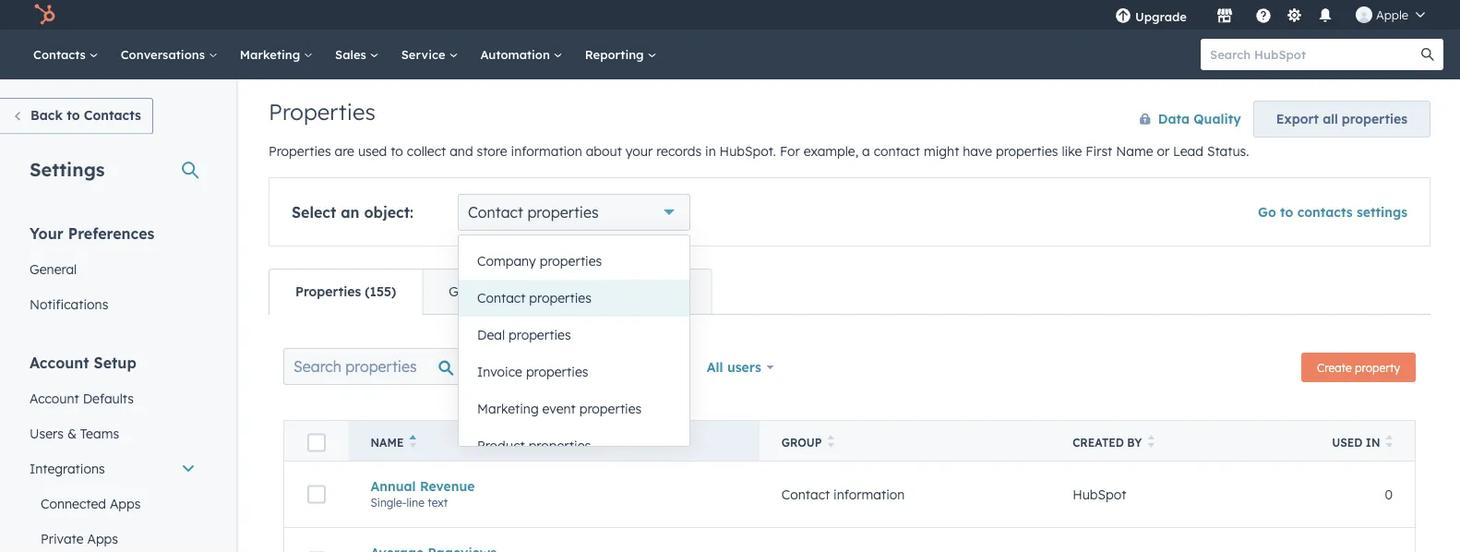 Task type: locate. For each thing, give the bounding box(es) containing it.
contact
[[874, 143, 921, 159]]

press to sort. element inside created by button
[[1148, 435, 1155, 451]]

contact properties button
[[458, 194, 691, 231]]

teams
[[80, 425, 119, 441]]

connected apps link
[[18, 486, 207, 521]]

properties up are
[[269, 98, 376, 126]]

1 vertical spatial name
[[371, 436, 404, 450]]

contact up 'company'
[[468, 203, 524, 222]]

0 horizontal spatial information
[[511, 143, 583, 159]]

settings image
[[1287, 8, 1303, 24]]

name left ascending sort. press to sort descending. element
[[371, 436, 404, 450]]

0 vertical spatial information
[[511, 143, 583, 159]]

defaults
[[83, 390, 134, 406]]

for
[[780, 143, 800, 159]]

press to sort. element right in
[[1387, 435, 1394, 451]]

menu containing apple
[[1103, 0, 1439, 30]]

1 vertical spatial contact properties
[[477, 290, 592, 306]]

property
[[1356, 361, 1401, 374]]

1 horizontal spatial press to sort. element
[[1148, 435, 1155, 451]]

private apps
[[41, 531, 118, 547]]

go to contacts settings
[[1259, 204, 1408, 220]]

2 horizontal spatial press to sort. element
[[1387, 435, 1394, 451]]

hubspot link
[[22, 4, 69, 26]]

automation link
[[470, 30, 574, 79]]

properties down the marketing event properties
[[529, 438, 591, 454]]

name left or
[[1117, 143, 1154, 159]]

all left users
[[707, 359, 724, 375]]

2 horizontal spatial to
[[1281, 204, 1294, 220]]

properties up company properties button
[[528, 203, 599, 222]]

all
[[480, 358, 497, 374], [582, 358, 599, 374], [707, 359, 724, 375]]

annual
[[371, 478, 416, 494]]

invoice properties button
[[459, 354, 690, 391]]

2 horizontal spatial all
[[707, 359, 724, 375]]

properties left are
[[269, 143, 331, 159]]

0 vertical spatial apps
[[110, 495, 141, 512]]

reporting
[[585, 47, 648, 62]]

press to sort. element for used in
[[1387, 435, 1394, 451]]

to right 'used'
[[391, 143, 403, 159]]

press to sort. image
[[828, 435, 835, 448]]

group button
[[760, 421, 1051, 461]]

account up the users
[[30, 390, 79, 406]]

information inside tab panel
[[834, 486, 905, 503]]

line
[[407, 496, 425, 510]]

deal
[[477, 327, 505, 343]]

in
[[1367, 436, 1381, 450]]

0 vertical spatial marketing
[[240, 47, 304, 62]]

search image
[[1422, 48, 1435, 61]]

contacts down the hubspot link
[[33, 47, 89, 62]]

0 vertical spatial contacts
[[33, 47, 89, 62]]

apps for connected apps
[[110, 495, 141, 512]]

properties left (155)
[[296, 284, 361, 300]]

company properties button
[[459, 243, 690, 280]]

create property button
[[1302, 353, 1417, 382]]

&
[[67, 425, 77, 441]]

press to sort. element right "group"
[[828, 435, 835, 451]]

properties left (0)
[[602, 284, 665, 300]]

information right store
[[511, 143, 583, 159]]

1 vertical spatial account
[[30, 390, 79, 406]]

all
[[1323, 111, 1339, 127]]

press to sort. image for used in
[[1387, 435, 1394, 448]]

apps for private apps
[[87, 531, 118, 547]]

press to sort. element inside group button
[[828, 435, 835, 451]]

0 horizontal spatial press to sort. image
[[1148, 435, 1155, 448]]

hubspot.
[[720, 143, 777, 159]]

2 vertical spatial contact
[[782, 486, 830, 503]]

properties down field
[[580, 401, 642, 417]]

invoice properties
[[477, 364, 589, 380]]

marketing inside marketing event properties button
[[477, 401, 539, 417]]

1 vertical spatial information
[[834, 486, 905, 503]]

0 vertical spatial contact
[[468, 203, 524, 222]]

export
[[1277, 111, 1320, 127]]

tab list containing properties (155)
[[269, 269, 712, 315]]

help image
[[1256, 8, 1273, 25]]

contact properties
[[468, 203, 599, 222], [477, 290, 592, 306]]

properties inside properties (155) link
[[296, 284, 361, 300]]

marketing left sales
[[240, 47, 304, 62]]

1 press to sort. element from the left
[[828, 435, 835, 451]]

account up 'account defaults'
[[30, 353, 89, 372]]

1 vertical spatial apps
[[87, 531, 118, 547]]

properties
[[1343, 111, 1408, 127], [996, 143, 1059, 159], [528, 203, 599, 222], [540, 253, 602, 269], [529, 290, 592, 306], [509, 327, 571, 343], [526, 364, 589, 380], [580, 401, 642, 417], [529, 438, 591, 454]]

menu
[[1103, 0, 1439, 30]]

account setup element
[[18, 352, 207, 552]]

press to sort. element
[[828, 435, 835, 451], [1148, 435, 1155, 451], [1387, 435, 1394, 451]]

2 press to sort. element from the left
[[1148, 435, 1155, 451]]

marketing link
[[229, 30, 324, 79]]

to right go
[[1281, 204, 1294, 220]]

to right "back"
[[67, 107, 80, 123]]

tab list
[[269, 269, 712, 315]]

an
[[341, 203, 360, 222]]

account defaults link
[[18, 381, 207, 416]]

contact properties up company properties
[[468, 203, 599, 222]]

sales
[[335, 47, 370, 62]]

press to sort. element inside used in "button"
[[1387, 435, 1394, 451]]

contacts right "back"
[[84, 107, 141, 123]]

are
[[335, 143, 355, 159]]

your
[[626, 143, 653, 159]]

account defaults
[[30, 390, 134, 406]]

0 horizontal spatial name
[[371, 436, 404, 450]]

your preferences
[[30, 224, 155, 242]]

revenue
[[420, 478, 475, 494]]

field
[[603, 358, 631, 374]]

2 press to sort. image from the left
[[1387, 435, 1394, 448]]

menu item
[[1200, 0, 1204, 30]]

annual revenue button
[[371, 478, 738, 494]]

1 horizontal spatial marketing
[[477, 401, 539, 417]]

properties down company properties button
[[529, 290, 592, 306]]

1 vertical spatial contact
[[477, 290, 526, 306]]

marketing for marketing
[[240, 47, 304, 62]]

connected apps
[[41, 495, 141, 512]]

apps down connected apps link
[[87, 531, 118, 547]]

all down deal
[[480, 358, 497, 374]]

0 horizontal spatial all
[[480, 358, 497, 374]]

all field types button
[[570, 348, 695, 385]]

store
[[477, 143, 508, 159]]

marketing up product
[[477, 401, 539, 417]]

0 horizontal spatial to
[[67, 107, 80, 123]]

all users button
[[695, 348, 786, 387]]

quality
[[1194, 111, 1242, 127]]

tab panel containing all groups
[[269, 314, 1431, 552]]

apple button
[[1345, 0, 1437, 30]]

created by button
[[1051, 421, 1305, 461]]

press to sort. image right by
[[1148, 435, 1155, 448]]

all inside 'popup button'
[[480, 358, 497, 374]]

1 horizontal spatial name
[[1117, 143, 1154, 159]]

select
[[292, 203, 336, 222]]

deal properties button
[[459, 317, 690, 354]]

archived properties (0)
[[546, 284, 685, 300]]

contact properties inside popup button
[[468, 203, 599, 222]]

0 horizontal spatial press to sort. element
[[828, 435, 835, 451]]

1 press to sort. image from the left
[[1148, 435, 1155, 448]]

private
[[41, 531, 84, 547]]

apps up private apps link
[[110, 495, 141, 512]]

press to sort. image inside used in "button"
[[1387, 435, 1394, 448]]

0 vertical spatial to
[[67, 107, 80, 123]]

press to sort. element right by
[[1148, 435, 1155, 451]]

marketing event properties
[[477, 401, 642, 417]]

properties up groups
[[509, 327, 571, 343]]

properties left like
[[996, 143, 1059, 159]]

press to sort. image
[[1148, 435, 1155, 448], [1387, 435, 1394, 448]]

list box
[[459, 235, 690, 465]]

tab panel
[[269, 314, 1431, 552]]

created by
[[1073, 436, 1143, 450]]

properties (155) link
[[270, 270, 422, 314]]

3 press to sort. element from the left
[[1387, 435, 1394, 451]]

press to sort. image right in
[[1387, 435, 1394, 448]]

contacts
[[33, 47, 89, 62], [84, 107, 141, 123]]

1 vertical spatial to
[[391, 143, 403, 159]]

2 vertical spatial to
[[1281, 204, 1294, 220]]

1 account from the top
[[30, 353, 89, 372]]

0 vertical spatial contact properties
[[468, 203, 599, 222]]

(155)
[[365, 284, 396, 300]]

to for go
[[1281, 204, 1294, 220]]

and
[[450, 143, 473, 159]]

data quality button
[[1121, 101, 1243, 138]]

0 vertical spatial account
[[30, 353, 89, 372]]

archived properties (0) link
[[519, 270, 711, 314]]

contact down 'company'
[[477, 290, 526, 306]]

company properties
[[477, 253, 602, 269]]

marketing inside marketing 'link'
[[240, 47, 304, 62]]

properties inside "button"
[[1343, 111, 1408, 127]]

1 horizontal spatial press to sort. image
[[1387, 435, 1394, 448]]

2 account from the top
[[30, 390, 79, 406]]

0 horizontal spatial marketing
[[240, 47, 304, 62]]

all for all field types
[[582, 358, 599, 374]]

deal properties
[[477, 327, 571, 343]]

a
[[863, 143, 871, 159]]

types
[[635, 358, 671, 374]]

contact inside tab panel
[[782, 486, 830, 503]]

press to sort. image inside created by button
[[1148, 435, 1155, 448]]

information
[[511, 143, 583, 159], [834, 486, 905, 503]]

create
[[1318, 361, 1353, 374]]

select an object:
[[292, 203, 414, 222]]

help button
[[1249, 0, 1280, 30]]

information down group button
[[834, 486, 905, 503]]

group
[[782, 436, 822, 450]]

contact properties down company properties
[[477, 290, 592, 306]]

first
[[1086, 143, 1113, 159]]

used in
[[1333, 436, 1381, 450]]

properties inside archived properties (0) "link"
[[602, 284, 665, 300]]

1 horizontal spatial information
[[834, 486, 905, 503]]

1 vertical spatial marketing
[[477, 401, 539, 417]]

1 horizontal spatial all
[[582, 358, 599, 374]]

properties right 'all'
[[1343, 111, 1408, 127]]

all left field
[[582, 358, 599, 374]]

0
[[1386, 486, 1394, 503]]

contact down "group"
[[782, 486, 830, 503]]



Task type: describe. For each thing, give the bounding box(es) containing it.
properties up archived
[[540, 253, 602, 269]]

event
[[543, 401, 576, 417]]

settings link
[[1284, 5, 1307, 24]]

create property
[[1318, 361, 1401, 374]]

groups
[[501, 358, 546, 374]]

press to sort. image for created by
[[1148, 435, 1155, 448]]

ascending sort. press to sort descending. image
[[409, 435, 416, 448]]

text
[[428, 496, 448, 510]]

archived
[[546, 284, 599, 300]]

reporting link
[[574, 30, 668, 79]]

upgrade image
[[1115, 8, 1132, 25]]

contact inside button
[[477, 290, 526, 306]]

about
[[586, 143, 622, 159]]

properties (155)
[[296, 284, 396, 300]]

export all properties button
[[1254, 101, 1431, 138]]

contact inside popup button
[[468, 203, 524, 222]]

lead
[[1174, 143, 1204, 159]]

(0)
[[668, 284, 685, 300]]

properties for properties are used to collect and store information about your records in hubspot. for example, a contact might have properties like first name or lead status.
[[269, 143, 331, 159]]

notifications image
[[1318, 8, 1334, 25]]

back to contacts
[[30, 107, 141, 123]]

like
[[1062, 143, 1083, 159]]

used
[[1333, 436, 1363, 450]]

invoice
[[477, 364, 523, 380]]

created
[[1073, 436, 1125, 450]]

general
[[30, 261, 77, 277]]

might
[[924, 143, 960, 159]]

your preferences element
[[18, 223, 207, 322]]

contact information
[[782, 486, 905, 503]]

users
[[30, 425, 64, 441]]

your
[[30, 224, 64, 242]]

back
[[30, 107, 63, 123]]

apple
[[1377, 7, 1409, 22]]

in
[[706, 143, 716, 159]]

records
[[657, 143, 702, 159]]

marketing for marketing event properties
[[477, 401, 539, 417]]

product
[[477, 438, 525, 454]]

properties for properties (155)
[[296, 284, 361, 300]]

0 vertical spatial name
[[1117, 143, 1154, 159]]

used in button
[[1305, 421, 1416, 461]]

by
[[1128, 436, 1143, 450]]

go
[[1259, 204, 1277, 220]]

single-
[[371, 496, 407, 510]]

connected
[[41, 495, 106, 512]]

press to sort. element for created by
[[1148, 435, 1155, 451]]

preferences
[[68, 224, 155, 242]]

product properties
[[477, 438, 591, 454]]

account for account setup
[[30, 353, 89, 372]]

Search HubSpot search field
[[1201, 39, 1428, 70]]

notifications button
[[1310, 0, 1342, 30]]

Search search field
[[284, 348, 468, 385]]

general link
[[18, 252, 207, 287]]

contact properties button
[[459, 280, 690, 317]]

product properties button
[[459, 428, 690, 465]]

service link
[[390, 30, 470, 79]]

all users
[[707, 359, 762, 375]]

properties up event
[[526, 364, 589, 380]]

all field types
[[582, 358, 671, 374]]

integrations
[[30, 460, 105, 477]]

search button
[[1413, 39, 1444, 70]]

automation
[[481, 47, 554, 62]]

users & teams link
[[18, 416, 207, 451]]

contact properties inside button
[[477, 290, 592, 306]]

hubspot
[[1073, 486, 1127, 503]]

bob builder image
[[1357, 6, 1373, 23]]

go to contacts settings button
[[1259, 204, 1408, 220]]

notifications
[[30, 296, 108, 312]]

object:
[[364, 203, 414, 222]]

marketing event properties button
[[459, 391, 690, 428]]

list box containing company properties
[[459, 235, 690, 465]]

hubspot image
[[33, 4, 55, 26]]

1 vertical spatial contacts
[[84, 107, 141, 123]]

all for all users
[[707, 359, 724, 375]]

marketplaces image
[[1217, 8, 1234, 25]]

upgrade
[[1136, 9, 1188, 24]]

have
[[963, 143, 993, 159]]

conversations
[[121, 47, 209, 62]]

settings
[[1357, 204, 1408, 220]]

properties are used to collect and store information about your records in hubspot. for example, a contact might have properties like first name or lead status.
[[269, 143, 1250, 159]]

ascending sort. press to sort descending. element
[[409, 435, 416, 451]]

example,
[[804, 143, 859, 159]]

marketplaces button
[[1206, 0, 1245, 30]]

properties inside popup button
[[528, 203, 599, 222]]

service
[[401, 47, 449, 62]]

name button
[[349, 421, 760, 461]]

groups link
[[422, 270, 519, 314]]

properties for properties
[[269, 98, 376, 126]]

integrations button
[[18, 451, 207, 486]]

back to contacts link
[[0, 98, 153, 134]]

users
[[728, 359, 762, 375]]

all for all groups
[[480, 358, 497, 374]]

used
[[358, 143, 387, 159]]

account setup
[[30, 353, 136, 372]]

to for back
[[67, 107, 80, 123]]

press to sort. element for group
[[828, 435, 835, 451]]

company
[[477, 253, 536, 269]]

1 horizontal spatial to
[[391, 143, 403, 159]]

all groups button
[[468, 348, 570, 385]]

or
[[1158, 143, 1170, 159]]

settings
[[30, 157, 105, 181]]

users & teams
[[30, 425, 119, 441]]

contacts
[[1298, 204, 1353, 220]]

account for account defaults
[[30, 390, 79, 406]]

name inside button
[[371, 436, 404, 450]]

notifications link
[[18, 287, 207, 322]]



Task type: vqa. For each thing, say whether or not it's contained in the screenshot.
2nd Link opens in a new window image from the bottom of the page
no



